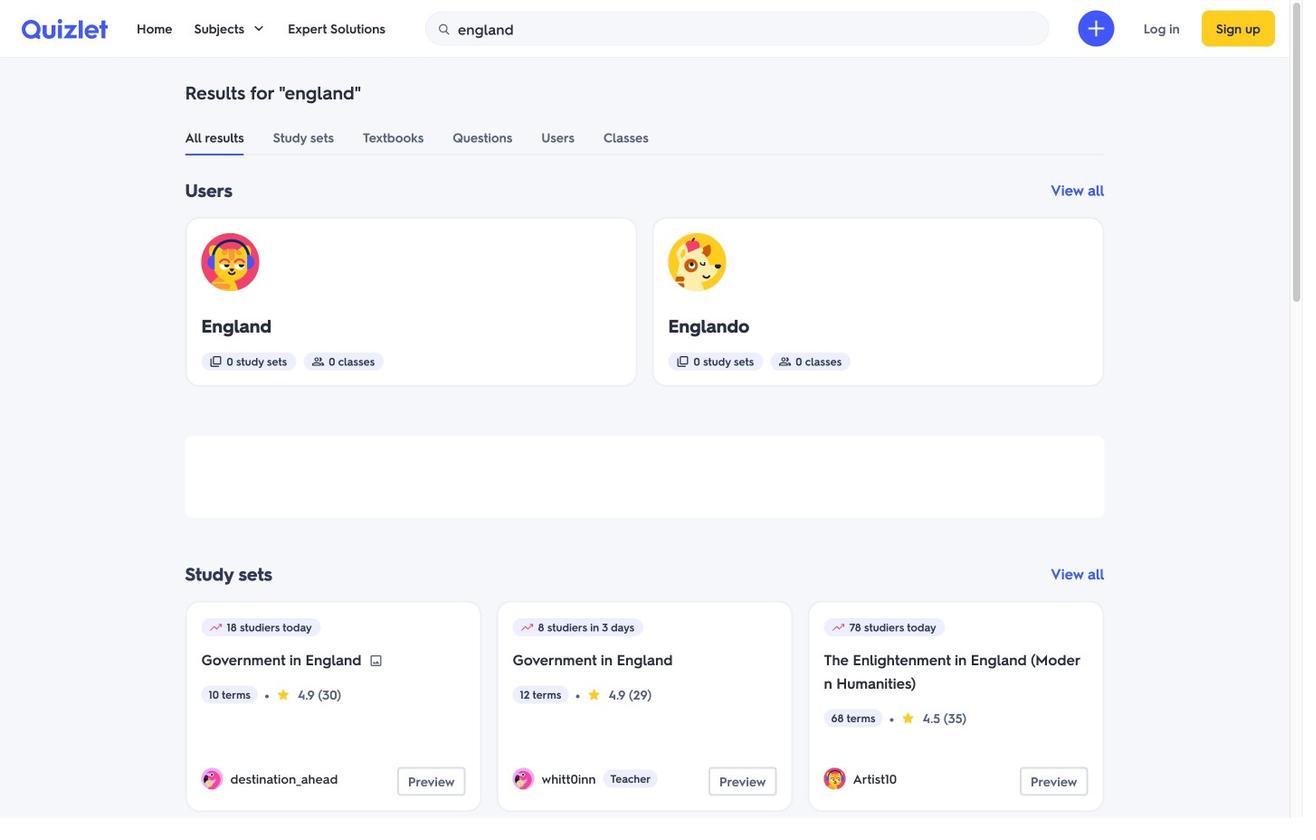 Task type: describe. For each thing, give the bounding box(es) containing it.
people image for 1st the set image from right
[[778, 355, 792, 369]]

image image
[[369, 654, 383, 669]]

1 set image from the left
[[209, 355, 223, 369]]

profile picture image for upward graph icon related to star filled image
[[824, 768, 846, 790]]

5 tab from the left
[[541, 119, 574, 156]]

profile picture image for upward graph icon related to first star filled icon from right
[[513, 768, 534, 790]]

3 tab from the left
[[363, 119, 424, 156]]

2 quizlet image from the top
[[22, 19, 108, 39]]

Search field
[[426, 12, 1049, 46]]

upward graph image for first star filled icon from left
[[209, 621, 223, 635]]

2 set image from the left
[[676, 355, 690, 369]]

4 tab from the left
[[453, 119, 512, 156]]

1 tab from the left
[[185, 119, 244, 156]]

caret down image
[[252, 21, 266, 36]]



Task type: locate. For each thing, give the bounding box(es) containing it.
0 horizontal spatial set image
[[209, 355, 223, 369]]

star filled image
[[901, 712, 915, 726]]

2 people image from the left
[[778, 355, 792, 369]]

2 tab from the left
[[273, 119, 334, 156]]

2 upward graph image from the left
[[520, 621, 534, 635]]

people image
[[311, 355, 325, 369], [778, 355, 792, 369]]

None search field
[[425, 11, 1049, 46]]

Search text field
[[458, 12, 1044, 46]]

tab
[[185, 119, 244, 156], [273, 119, 334, 156], [363, 119, 424, 156], [453, 119, 512, 156], [541, 119, 574, 156], [603, 119, 649, 156]]

6 tab from the left
[[603, 119, 649, 156]]

0 horizontal spatial star filled image
[[276, 688, 290, 703]]

0 horizontal spatial upward graph image
[[209, 621, 223, 635]]

people image for second the set image from the right
[[311, 355, 325, 369]]

1 star filled image from the left
[[276, 688, 290, 703]]

2 horizontal spatial upward graph image
[[831, 621, 846, 635]]

1 people image from the left
[[311, 355, 325, 369]]

create image
[[1086, 18, 1107, 39]]

set image
[[209, 355, 223, 369], [676, 355, 690, 369]]

1 horizontal spatial upward graph image
[[520, 621, 534, 635]]

profile picture image
[[201, 233, 259, 291], [668, 233, 726, 291], [201, 768, 223, 790], [513, 768, 534, 790], [824, 768, 846, 790]]

1 horizontal spatial star filled image
[[587, 688, 601, 703]]

1 horizontal spatial set image
[[676, 355, 690, 369]]

2 star filled image from the left
[[587, 688, 601, 703]]

search image
[[437, 22, 451, 37]]

tab list
[[171, 119, 1119, 156]]

1 horizontal spatial people image
[[778, 355, 792, 369]]

1 upward graph image from the left
[[209, 621, 223, 635]]

quizlet image
[[22, 18, 108, 39], [22, 19, 108, 39]]

upward graph image for star filled image
[[831, 621, 846, 635]]

3 upward graph image from the left
[[831, 621, 846, 635]]

upward graph image for first star filled icon from right
[[520, 621, 534, 635]]

star filled image
[[276, 688, 290, 703], [587, 688, 601, 703]]

upward graph image
[[209, 621, 223, 635], [520, 621, 534, 635], [831, 621, 846, 635]]

profile picture image for first star filled icon from left upward graph icon
[[201, 768, 223, 790]]

0 horizontal spatial people image
[[311, 355, 325, 369]]

1 quizlet image from the top
[[22, 18, 108, 39]]



Task type: vqa. For each thing, say whether or not it's contained in the screenshot.
your library button
no



